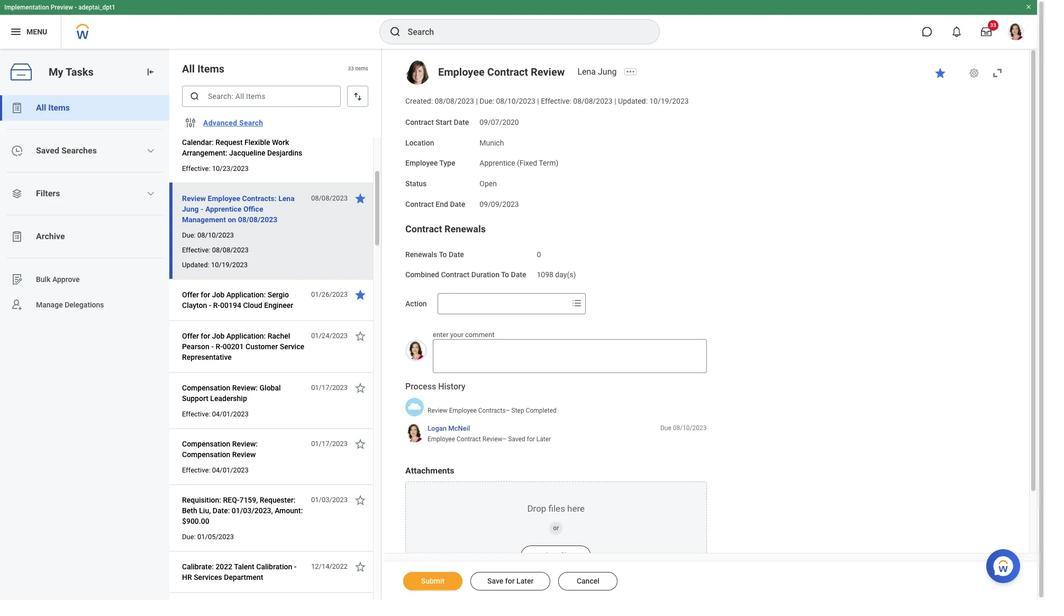 Task type: vqa. For each thing, say whether or not it's contained in the screenshot.
cancel
yes



Task type: describe. For each thing, give the bounding box(es) containing it.
approve
[[52, 275, 80, 284]]

date left 1098
[[511, 271, 527, 279]]

talent
[[234, 563, 255, 571]]

logan mcneil button
[[428, 424, 470, 433]]

submit
[[421, 577, 445, 586]]

contract down search workday search field at top
[[488, 66, 529, 78]]

update
[[182, 128, 206, 136]]

0
[[537, 250, 541, 259]]

created: 08/08/2023 | due: 08/10/2023 | effective: 08/08/2023 | updated: 10/19/2023
[[406, 97, 689, 105]]

date:
[[213, 507, 230, 515]]

enter
[[433, 331, 449, 339]]

cancel button
[[559, 572, 618, 591]]

due: 01/05/2023
[[182, 533, 234, 541]]

representative
[[182, 353, 232, 362]]

renewals to date
[[406, 250, 464, 259]]

items
[[355, 66, 369, 72]]

application: for customer
[[227, 332, 266, 341]]

for for offer for job application: sergio clayton ‎- r-00194 cloud engineer
[[201, 291, 210, 299]]

all inside item list element
[[182, 62, 195, 75]]

clock check image
[[11, 145, 23, 157]]

due: for review employee contracts: lena jung - apprentice office management on 08/08/2023
[[182, 231, 196, 239]]

00201
[[223, 343, 244, 351]]

offer for job application: sergio clayton ‎- r-00194 cloud engineer button
[[182, 289, 306, 312]]

my tasks element
[[0, 49, 169, 601]]

7159,
[[240, 496, 258, 505]]

1 horizontal spatial 08/10/2023
[[496, 97, 536, 105]]

or
[[553, 525, 559, 532]]

all items inside item list element
[[182, 62, 225, 75]]

files
[[561, 552, 575, 560]]

r- for 00194
[[213, 301, 220, 310]]

1 horizontal spatial jung
[[598, 67, 617, 77]]

updated: inside item list element
[[182, 261, 210, 269]]

office
[[244, 205, 263, 213]]

menu banner
[[0, 0, 1038, 49]]

due
[[661, 425, 672, 432]]

saved searches button
[[0, 138, 169, 164]]

saved inside process history region
[[509, 436, 526, 443]]

Search Workday  search field
[[408, 20, 638, 43]]

lena inside review employee contracts: lena jung - apprentice office management on 08/08/2023
[[279, 194, 295, 203]]

prompts image
[[571, 297, 583, 310]]

rename image
[[11, 273, 23, 286]]

profile logan mcneil image
[[1008, 23, 1025, 42]]

search image inside item list element
[[190, 91, 200, 102]]

compensation review: compensation review button
[[182, 438, 306, 461]]

1 | from the left
[[476, 97, 478, 105]]

$900.00
[[182, 517, 210, 526]]

close environment banner image
[[1026, 4, 1033, 10]]

services
[[194, 574, 222, 582]]

– for review employee contracts
[[506, 407, 510, 415]]

- inside review employee contracts: lena jung - apprentice office management on 08/08/2023
[[201, 205, 204, 213]]

due 08/10/2023
[[661, 425, 707, 432]]

compensation review: global support leadership
[[182, 384, 281, 403]]

date for contract end date
[[450, 200, 466, 209]]

01/03/2023,
[[232, 507, 273, 515]]

for for save for later
[[506, 577, 515, 586]]

33 for 33 items
[[348, 66, 354, 72]]

select files
[[538, 552, 575, 560]]

1 vertical spatial to
[[501, 271, 509, 279]]

contract end date element
[[480, 194, 519, 209]]

search image inside the menu banner
[[389, 25, 402, 38]]

history
[[439, 382, 466, 392]]

0 horizontal spatial renewals
[[406, 250, 438, 259]]

contract start date element
[[480, 112, 519, 127]]

status
[[406, 180, 427, 188]]

flexible
[[245, 138, 270, 147]]

09/07/2020
[[480, 118, 519, 126]]

open element
[[480, 177, 497, 188]]

contract up location
[[406, 118, 434, 126]]

process history
[[406, 382, 466, 392]]

bulk approve link
[[0, 267, 169, 292]]

all items button
[[0, 95, 169, 121]]

save for later button
[[471, 572, 551, 591]]

pearson
[[182, 343, 210, 351]]

job for 00194
[[212, 291, 225, 299]]

saved inside dropdown button
[[36, 146, 59, 156]]

lena jung element
[[578, 67, 624, 77]]

menu
[[26, 27, 47, 36]]

– for employee contract review
[[503, 436, 507, 443]]

notifications large image
[[952, 26, 963, 37]]

0 vertical spatial renewals
[[445, 223, 486, 234]]

mcneil
[[449, 425, 470, 433]]

review down review employee contracts – step completed on the bottom of page
[[483, 436, 503, 443]]

your
[[451, 331, 464, 339]]

job for 00201
[[212, 332, 225, 341]]

Search: All Items text field
[[182, 86, 341, 107]]

effective: 04/01/2023 for review
[[182, 467, 249, 474]]

advanced
[[203, 119, 237, 127]]

04/01/2023 for support
[[212, 410, 249, 418]]

2 | from the left
[[538, 97, 539, 105]]

combined contract duration to date
[[406, 271, 527, 279]]

all items inside all items button
[[36, 103, 70, 113]]

offer for offer for job application: sergio clayton ‎- r-00194 cloud engineer
[[182, 291, 199, 299]]

10/19/2023 inside item list element
[[211, 261, 248, 269]]

term)
[[539, 159, 559, 167]]

01/26/2023
[[311, 291, 348, 299]]

Action field
[[438, 294, 569, 313]]

requisition: req-7159, requester: beth liu, date: 01/03/2023, amount: $900.00 button
[[182, 494, 306, 528]]

employee contract review – saved for later
[[428, 436, 551, 443]]

date for renewals to date
[[449, 250, 464, 259]]

step
[[512, 407, 525, 415]]

04/01/2023 for review
[[212, 467, 249, 474]]

- inside the calibrate: 2022 talent calibration - hr services department
[[294, 563, 297, 571]]

bulk
[[36, 275, 51, 284]]

employee contract review
[[438, 66, 565, 78]]

date for contract start date
[[454, 118, 469, 126]]

items inside button
[[48, 103, 70, 113]]

search
[[239, 119, 263, 127]]

liu,
[[199, 507, 211, 515]]

apprentice (fixed term) element
[[480, 157, 559, 167]]

manage
[[36, 301, 63, 309]]

(fixed
[[517, 159, 538, 167]]

delegations
[[65, 301, 104, 309]]

review employee contracts – step completed
[[428, 407, 557, 415]]

01/24/2023
[[311, 332, 348, 340]]

update employee's work schedule calendar: request flexible work arrangement: jacqueline desjardins button
[[182, 126, 306, 159]]

logan
[[428, 425, 447, 433]]

inbox large image
[[982, 26, 992, 37]]

process history region
[[406, 381, 707, 448]]

amount:
[[275, 507, 303, 515]]

‎- for clayton
[[209, 301, 211, 310]]

employee for employee contract review
[[438, 66, 485, 78]]

1 horizontal spatial 10/19/2023
[[650, 97, 689, 105]]

tasks
[[66, 65, 94, 78]]

items inside item list element
[[198, 62, 225, 75]]

my tasks
[[49, 65, 94, 78]]

08/08/2023 inside review employee contracts: lena jung - apprentice office management on 08/08/2023
[[238, 216, 278, 224]]

33 button
[[975, 20, 999, 43]]

perspective image
[[11, 187, 23, 200]]

enter your comment
[[433, 331, 495, 339]]

requisition:
[[182, 496, 221, 505]]

created:
[[406, 97, 433, 105]]

manage delegations link
[[0, 292, 169, 318]]

chevron down image
[[147, 147, 155, 155]]

calibrate: 2022 talent calibration - hr services department
[[182, 563, 297, 582]]

r- for 00201
[[216, 343, 223, 351]]

contract start date
[[406, 118, 469, 126]]

08/10/2023 for due 08/10/2023
[[673, 425, 707, 432]]

renewals to date element
[[537, 244, 541, 260]]

apprentice (fixed term)
[[480, 159, 559, 167]]

09/09/2023
[[480, 200, 519, 209]]

item list element
[[169, 49, 382, 601]]

offer for job application: rachel pearson ‎- r-00201 customer service representative
[[182, 332, 305, 362]]



Task type: locate. For each thing, give the bounding box(es) containing it.
1 vertical spatial all
[[36, 103, 46, 113]]

job inside offer for job application: rachel pearson ‎- r-00201 customer service representative
[[212, 332, 225, 341]]

preview
[[51, 4, 73, 11]]

effective: 10/23/2023
[[182, 165, 249, 173]]

sort image
[[353, 91, 363, 102]]

offer inside offer for job application: rachel pearson ‎- r-00201 customer service representative
[[182, 332, 199, 341]]

employee right employee's photo (lena jung)
[[438, 66, 485, 78]]

2 review: from the top
[[232, 440, 258, 449]]

0 vertical spatial –
[[506, 407, 510, 415]]

employee up mcneil
[[449, 407, 477, 415]]

1 vertical spatial work
[[272, 138, 289, 147]]

application: up 'cloud'
[[227, 291, 266, 299]]

0 vertical spatial ‎-
[[209, 301, 211, 310]]

33 for 33
[[991, 22, 997, 28]]

1 horizontal spatial saved
[[509, 436, 526, 443]]

1 vertical spatial ‎-
[[211, 343, 214, 351]]

job inside offer for job application: sergio clayton ‎- r-00194 cloud engineer
[[212, 291, 225, 299]]

offer inside offer for job application: sergio clayton ‎- r-00194 cloud engineer
[[182, 291, 199, 299]]

01/17/2023 for compensation review: compensation review
[[311, 440, 348, 448]]

1 horizontal spatial apprentice
[[480, 159, 516, 167]]

for inside offer for job application: sergio clayton ‎- r-00194 cloud engineer
[[201, 291, 210, 299]]

lena jung
[[578, 67, 617, 77]]

0 horizontal spatial lena
[[279, 194, 295, 203]]

0 vertical spatial 33
[[991, 22, 997, 28]]

‎- for pearson
[[211, 343, 214, 351]]

2 04/01/2023 from the top
[[212, 467, 249, 474]]

2 vertical spatial -
[[294, 563, 297, 571]]

employee
[[438, 66, 485, 78], [406, 159, 438, 167], [208, 194, 240, 203], [449, 407, 477, 415], [428, 436, 455, 443]]

1 vertical spatial –
[[503, 436, 507, 443]]

1 horizontal spatial |
[[538, 97, 539, 105]]

0 vertical spatial all items
[[182, 62, 225, 75]]

1 horizontal spatial 33
[[991, 22, 997, 28]]

date up combined contract duration to date
[[449, 250, 464, 259]]

support
[[182, 395, 209, 403]]

0 vertical spatial effective: 04/01/2023
[[182, 410, 249, 418]]

save for later
[[488, 577, 534, 586]]

01/05/2023
[[197, 533, 234, 541]]

r- up representative
[[216, 343, 223, 351]]

1 vertical spatial items
[[48, 103, 70, 113]]

0 vertical spatial compensation
[[182, 384, 230, 392]]

effective: 04/01/2023 down leadership
[[182, 410, 249, 418]]

job up 00201
[[212, 332, 225, 341]]

clipboard image inside all items button
[[11, 102, 23, 114]]

contract end date
[[406, 200, 466, 209]]

menu button
[[0, 15, 61, 49]]

offer up pearson
[[182, 332, 199, 341]]

employee for employee contract review – saved for later
[[428, 436, 455, 443]]

action
[[406, 300, 427, 308]]

0 horizontal spatial apprentice
[[205, 205, 242, 213]]

apprentice up on
[[205, 205, 242, 213]]

for inside action bar region
[[506, 577, 515, 586]]

later inside save for later button
[[517, 577, 534, 586]]

contract down renewals to date
[[441, 271, 470, 279]]

clipboard image for archive
[[11, 230, 23, 243]]

star image for compensation review: compensation review
[[354, 438, 367, 451]]

review: for global
[[232, 384, 258, 392]]

1 horizontal spatial lena
[[578, 67, 596, 77]]

08/10/2023 right due
[[673, 425, 707, 432]]

application: up 00201
[[227, 332, 266, 341]]

fullscreen image
[[992, 67, 1005, 79]]

1 review: from the top
[[232, 384, 258, 392]]

2 clipboard image from the top
[[11, 230, 23, 243]]

‎- up representative
[[211, 343, 214, 351]]

for down completed
[[527, 436, 535, 443]]

0 horizontal spatial all items
[[36, 103, 70, 113]]

2 vertical spatial star image
[[354, 494, 367, 507]]

0 vertical spatial apprentice
[[480, 159, 516, 167]]

employee down the logan
[[428, 436, 455, 443]]

justify image
[[10, 25, 22, 38]]

archive
[[36, 231, 65, 241]]

1 horizontal spatial -
[[201, 205, 204, 213]]

2 horizontal spatial 08/10/2023
[[673, 425, 707, 432]]

offer for offer for job application: rachel pearson ‎- r-00201 customer service representative
[[182, 332, 199, 341]]

end
[[436, 200, 448, 209]]

r- right clayton
[[213, 301, 220, 310]]

clipboard image left archive
[[11, 230, 23, 243]]

contract down contract end date
[[406, 223, 442, 234]]

‎- inside offer for job application: rachel pearson ‎- r-00201 customer service representative
[[211, 343, 214, 351]]

due: 08/10/2023
[[182, 231, 234, 239]]

33 left profile logan mcneil icon
[[991, 22, 997, 28]]

08/08/2023
[[435, 97, 474, 105], [574, 97, 613, 105], [311, 194, 348, 202], [238, 216, 278, 224], [212, 246, 249, 254]]

compensation down support
[[182, 440, 230, 449]]

saved searches
[[36, 146, 97, 156]]

cloud
[[243, 301, 263, 310]]

1 horizontal spatial items
[[198, 62, 225, 75]]

2 application: from the top
[[227, 332, 266, 341]]

compensation inside compensation review: global support leadership
[[182, 384, 230, 392]]

user plus image
[[11, 299, 23, 311]]

effective: 04/01/2023
[[182, 410, 249, 418], [182, 467, 249, 474]]

review up the logan
[[428, 407, 448, 415]]

for inside offer for job application: rachel pearson ‎- r-00201 customer service representative
[[201, 332, 210, 341]]

1 vertical spatial r-
[[216, 343, 223, 351]]

‎- right clayton
[[209, 301, 211, 310]]

0 horizontal spatial -
[[75, 4, 77, 11]]

r- inside offer for job application: sergio clayton ‎- r-00194 cloud engineer
[[213, 301, 220, 310]]

0 vertical spatial job
[[212, 291, 225, 299]]

configure image
[[184, 117, 197, 129]]

0 vertical spatial clipboard image
[[11, 102, 23, 114]]

1 horizontal spatial renewals
[[445, 223, 486, 234]]

application: inside offer for job application: rachel pearson ‎- r-00201 customer service representative
[[227, 332, 266, 341]]

req-
[[223, 496, 240, 505]]

hr
[[182, 574, 192, 582]]

jung
[[598, 67, 617, 77], [182, 205, 199, 213]]

12/14/2022
[[311, 563, 348, 571]]

review: inside "compensation review: compensation review"
[[232, 440, 258, 449]]

schedule
[[266, 128, 296, 136]]

1 star image from the top
[[354, 330, 367, 343]]

renewals up "combined"
[[406, 250, 438, 259]]

review up 7159,
[[232, 451, 256, 459]]

2 offer from the top
[[182, 332, 199, 341]]

service
[[280, 343, 305, 351]]

1 horizontal spatial all
[[182, 62, 195, 75]]

bulk approve
[[36, 275, 80, 284]]

1 vertical spatial 01/17/2023
[[311, 440, 348, 448]]

1 vertical spatial updated:
[[182, 261, 210, 269]]

0 vertical spatial due:
[[480, 97, 495, 105]]

list containing all items
[[0, 95, 169, 318]]

adeptai_dpt1
[[78, 4, 115, 11]]

type
[[440, 159, 456, 167]]

employee's
[[208, 128, 245, 136]]

1 offer from the top
[[182, 291, 199, 299]]

later right save at the bottom left of the page
[[517, 577, 534, 586]]

0 vertical spatial review:
[[232, 384, 258, 392]]

2 01/17/2023 from the top
[[311, 440, 348, 448]]

date right start
[[454, 118, 469, 126]]

location
[[406, 138, 434, 147]]

gear image
[[970, 68, 980, 78]]

0 horizontal spatial 10/19/2023
[[211, 261, 248, 269]]

job
[[212, 291, 225, 299], [212, 332, 225, 341]]

0 horizontal spatial all
[[36, 103, 46, 113]]

all right transformation import image
[[182, 62, 195, 75]]

1 clipboard image from the top
[[11, 102, 23, 114]]

2 horizontal spatial |
[[615, 97, 617, 105]]

2 vertical spatial due:
[[182, 533, 196, 541]]

33 inside button
[[991, 22, 997, 28]]

jung inside review employee contracts: lena jung - apprentice office management on 08/08/2023
[[182, 205, 199, 213]]

transformation import image
[[145, 67, 156, 77]]

1 vertical spatial 10/19/2023
[[211, 261, 248, 269]]

1 vertical spatial 08/10/2023
[[197, 231, 234, 239]]

application: for cloud
[[227, 291, 266, 299]]

all up saved searches
[[36, 103, 46, 113]]

10/23/2023
[[212, 165, 249, 173]]

1 horizontal spatial all items
[[182, 62, 225, 75]]

implementation preview -   adeptai_dpt1
[[4, 4, 115, 11]]

due: up contract start date element
[[480, 97, 495, 105]]

- right preview
[[75, 4, 77, 11]]

1 vertical spatial renewals
[[406, 250, 438, 259]]

08/10/2023 inside process history region
[[673, 425, 707, 432]]

1 horizontal spatial work
[[272, 138, 289, 147]]

process
[[406, 382, 436, 392]]

rachel
[[268, 332, 290, 341]]

day(s)
[[556, 271, 576, 279]]

later down completed
[[537, 436, 551, 443]]

1 horizontal spatial search image
[[389, 25, 402, 38]]

04/01/2023
[[212, 410, 249, 418], [212, 467, 249, 474]]

2 vertical spatial 08/10/2023
[[673, 425, 707, 432]]

1 vertical spatial clipboard image
[[11, 230, 23, 243]]

1 vertical spatial compensation
[[182, 440, 230, 449]]

0 vertical spatial lena
[[578, 67, 596, 77]]

0 vertical spatial star image
[[354, 330, 367, 343]]

combined
[[406, 271, 440, 279]]

- up management
[[201, 205, 204, 213]]

sergio
[[268, 291, 289, 299]]

contract renewals
[[406, 223, 486, 234]]

0 vertical spatial application:
[[227, 291, 266, 299]]

0 vertical spatial saved
[[36, 146, 59, 156]]

review up 'created: 08/08/2023 | due: 08/10/2023 | effective: 08/08/2023 | updated: 10/19/2023'
[[531, 66, 565, 78]]

1 vertical spatial application:
[[227, 332, 266, 341]]

updated: down lena jung element
[[619, 97, 648, 105]]

star image for 12/14/2022
[[354, 561, 367, 574]]

0 vertical spatial 08/10/2023
[[496, 97, 536, 105]]

0 vertical spatial items
[[198, 62, 225, 75]]

contract
[[488, 66, 529, 78], [406, 118, 434, 126], [406, 200, 434, 209], [406, 223, 442, 234], [441, 271, 470, 279], [457, 436, 481, 443]]

updated: down effective: 08/08/2023
[[182, 261, 210, 269]]

star image
[[354, 330, 367, 343], [354, 438, 367, 451], [354, 494, 367, 507]]

effective: 04/01/2023 down "compensation review: compensation review"
[[182, 467, 249, 474]]

1098
[[537, 271, 554, 279]]

0 vertical spatial all
[[182, 62, 195, 75]]

search image
[[389, 25, 402, 38], [190, 91, 200, 102]]

contract renewals button
[[406, 223, 486, 234]]

2 job from the top
[[212, 332, 225, 341]]

action bar region
[[382, 562, 1038, 601]]

contract down mcneil
[[457, 436, 481, 443]]

due: down $900.00
[[182, 533, 196, 541]]

33 inside item list element
[[348, 66, 354, 72]]

2 effective: 04/01/2023 from the top
[[182, 467, 249, 474]]

employee inside review employee contracts: lena jung - apprentice office management on 08/08/2023
[[208, 194, 240, 203]]

review: inside compensation review: global support leadership
[[232, 384, 258, 392]]

0 horizontal spatial jung
[[182, 205, 199, 213]]

due: for requisition: req-7159, requester: beth liu, date: 01/03/2023, amount: $900.00
[[182, 533, 196, 541]]

my
[[49, 65, 63, 78]]

apprentice inside review employee contracts: lena jung - apprentice office management on 08/08/2023
[[205, 205, 242, 213]]

employee down location
[[406, 159, 438, 167]]

r- inside offer for job application: rachel pearson ‎- r-00201 customer service representative
[[216, 343, 223, 351]]

later inside process history region
[[537, 436, 551, 443]]

for right save at the bottom left of the page
[[506, 577, 515, 586]]

offer for job application: sergio clayton ‎- r-00194 cloud engineer
[[182, 291, 293, 310]]

0 horizontal spatial later
[[517, 577, 534, 586]]

1 horizontal spatial updated:
[[619, 97, 648, 105]]

for up pearson
[[201, 332, 210, 341]]

1 application: from the top
[[227, 291, 266, 299]]

due:
[[480, 97, 495, 105], [182, 231, 196, 239], [182, 533, 196, 541]]

munich element
[[480, 136, 504, 147]]

renewals down "end"
[[445, 223, 486, 234]]

1 vertical spatial due:
[[182, 231, 196, 239]]

all inside button
[[36, 103, 46, 113]]

1 job from the top
[[212, 291, 225, 299]]

1 effective: 04/01/2023 from the top
[[182, 410, 249, 418]]

0 horizontal spatial to
[[439, 250, 447, 259]]

apprentice down munich on the top left of the page
[[480, 159, 516, 167]]

1 vertical spatial search image
[[190, 91, 200, 102]]

work down search
[[247, 128, 264, 136]]

review: for compensation
[[232, 440, 258, 449]]

3 | from the left
[[615, 97, 617, 105]]

effective: 08/08/2023
[[182, 246, 249, 254]]

- right calibration
[[294, 563, 297, 571]]

1 vertical spatial offer
[[182, 332, 199, 341]]

0 vertical spatial -
[[75, 4, 77, 11]]

department
[[224, 574, 263, 582]]

04/01/2023 down leadership
[[212, 410, 249, 418]]

1 vertical spatial 04/01/2023
[[212, 467, 249, 474]]

open
[[480, 180, 497, 188]]

review inside "compensation review: compensation review"
[[232, 451, 256, 459]]

date right "end"
[[450, 200, 466, 209]]

due: down management
[[182, 231, 196, 239]]

1 04/01/2023 from the top
[[212, 410, 249, 418]]

date
[[454, 118, 469, 126], [450, 200, 466, 209], [449, 250, 464, 259], [511, 271, 527, 279]]

clipboard image
[[11, 102, 23, 114], [11, 230, 23, 243]]

0 horizontal spatial updated:
[[182, 261, 210, 269]]

review
[[531, 66, 565, 78], [182, 194, 206, 203], [428, 407, 448, 415], [483, 436, 503, 443], [232, 451, 256, 459]]

comment
[[466, 331, 495, 339]]

2 star image from the top
[[354, 438, 367, 451]]

logan mcneil
[[428, 425, 470, 433]]

08/10/2023 inside item list element
[[197, 231, 234, 239]]

to
[[439, 250, 447, 259], [501, 271, 509, 279]]

review: down leadership
[[232, 440, 258, 449]]

‎- inside offer for job application: sergio clayton ‎- r-00194 cloud engineer
[[209, 301, 211, 310]]

contract down status at the top of page
[[406, 200, 434, 209]]

lena up 'created: 08/08/2023 | due: 08/10/2023 | effective: 08/08/2023 | updated: 10/19/2023'
[[578, 67, 596, 77]]

offer up clayton
[[182, 291, 199, 299]]

clipboard image up clock check image
[[11, 102, 23, 114]]

compensation for support
[[182, 384, 230, 392]]

list
[[0, 95, 169, 318]]

0 vertical spatial later
[[537, 436, 551, 443]]

0 vertical spatial search image
[[389, 25, 402, 38]]

– down review employee contracts – step completed on the bottom of page
[[503, 436, 507, 443]]

1 horizontal spatial later
[[537, 436, 551, 443]]

1 compensation from the top
[[182, 384, 230, 392]]

- inside the menu banner
[[75, 4, 77, 11]]

0 horizontal spatial saved
[[36, 146, 59, 156]]

1 horizontal spatial to
[[501, 271, 509, 279]]

job up 00194
[[212, 291, 225, 299]]

1 vertical spatial star image
[[354, 438, 367, 451]]

request
[[216, 138, 243, 147]]

0 horizontal spatial 33
[[348, 66, 354, 72]]

2022
[[216, 563, 233, 571]]

0 vertical spatial r-
[[213, 301, 220, 310]]

combined contract duration to date element
[[537, 264, 576, 280]]

3 compensation from the top
[[182, 451, 230, 459]]

0 vertical spatial jung
[[598, 67, 617, 77]]

1 vertical spatial job
[[212, 332, 225, 341]]

review: up leadership
[[232, 384, 258, 392]]

33 left items
[[348, 66, 354, 72]]

star image
[[935, 67, 947, 79], [354, 192, 367, 205], [354, 289, 367, 301], [354, 382, 367, 395], [354, 561, 367, 574]]

08/10/2023 up effective: 08/08/2023
[[197, 231, 234, 239]]

0 horizontal spatial 08/10/2023
[[197, 231, 234, 239]]

0 vertical spatial offer
[[182, 291, 199, 299]]

1 vertical spatial review:
[[232, 440, 258, 449]]

contract inside process history region
[[457, 436, 481, 443]]

04/01/2023 down "compensation review: compensation review"
[[212, 467, 249, 474]]

attachments region
[[406, 466, 707, 589]]

effective: 04/01/2023 for support
[[182, 410, 249, 418]]

advanced search
[[203, 119, 263, 127]]

searches
[[61, 146, 97, 156]]

munich
[[480, 138, 504, 147]]

work down the schedule
[[272, 138, 289, 147]]

advanced search button
[[199, 112, 268, 133]]

08/10/2023 up contract start date element
[[496, 97, 536, 105]]

star image for requisition: req-7159, requester: beth liu, date: 01/03/2023, amount: $900.00
[[354, 494, 367, 507]]

star image for due: 08/10/2023
[[354, 192, 367, 205]]

employee for employee type
[[406, 159, 438, 167]]

employee up on
[[208, 194, 240, 203]]

for for offer for job application: rachel pearson ‎- r-00201 customer service representative
[[201, 332, 210, 341]]

saved right clock check image
[[36, 146, 59, 156]]

all items
[[182, 62, 225, 75], [36, 103, 70, 113]]

customer
[[246, 343, 278, 351]]

1 vertical spatial saved
[[509, 436, 526, 443]]

chevron down image
[[147, 190, 155, 198]]

to right duration
[[501, 271, 509, 279]]

review employee contracts: lena jung - apprentice office management on 08/08/2023 button
[[182, 192, 306, 226]]

star image for effective: 04/01/2023
[[354, 382, 367, 395]]

1 vertical spatial -
[[201, 205, 204, 213]]

jacqueline
[[229, 149, 266, 157]]

desjardins
[[267, 149, 302, 157]]

employee's photo (logan mcneil) image
[[406, 340, 427, 362]]

0 vertical spatial to
[[439, 250, 447, 259]]

2 compensation from the top
[[182, 440, 230, 449]]

for inside process history region
[[527, 436, 535, 443]]

3 star image from the top
[[354, 494, 367, 507]]

1 vertical spatial effective: 04/01/2023
[[182, 467, 249, 474]]

calibration
[[256, 563, 292, 571]]

0 horizontal spatial work
[[247, 128, 264, 136]]

00194
[[220, 301, 241, 310]]

to down contract renewals
[[439, 250, 447, 259]]

contract renewals group
[[406, 223, 1009, 281]]

application: inside offer for job application: sergio clayton ‎- r-00194 cloud engineer
[[227, 291, 266, 299]]

completed
[[526, 407, 557, 415]]

review inside review employee contracts: lena jung - apprentice office management on 08/08/2023
[[182, 194, 206, 203]]

0 vertical spatial updated:
[[619, 97, 648, 105]]

submit button
[[404, 572, 463, 591]]

1 01/17/2023 from the top
[[311, 384, 348, 392]]

clipboard image for all items
[[11, 102, 23, 114]]

0 horizontal spatial items
[[48, 103, 70, 113]]

leadership
[[210, 395, 247, 403]]

compensation up requisition:
[[182, 451, 230, 459]]

clipboard image inside archive button
[[11, 230, 23, 243]]

1 vertical spatial jung
[[182, 205, 199, 213]]

star image for 01/26/2023
[[354, 289, 367, 301]]

1 vertical spatial all items
[[36, 103, 70, 113]]

compensation up support
[[182, 384, 230, 392]]

enter your comment text field
[[433, 340, 707, 374]]

compensation review: global support leadership button
[[182, 382, 306, 405]]

0 vertical spatial work
[[247, 128, 264, 136]]

– left "step"
[[506, 407, 510, 415]]

08/10/2023 for due: 08/10/2023
[[197, 231, 234, 239]]

01/17/2023 for compensation review: global support leadership
[[311, 384, 348, 392]]

0 horizontal spatial |
[[476, 97, 478, 105]]

review employee contracts: lena jung - apprentice office management on 08/08/2023
[[182, 194, 295, 224]]

33 items
[[348, 66, 369, 72]]

contracts
[[479, 407, 506, 415]]

2 horizontal spatial -
[[294, 563, 297, 571]]

employee's photo (lena jung) image
[[406, 60, 430, 85]]

0 horizontal spatial search image
[[190, 91, 200, 102]]

renewals
[[445, 223, 486, 234], [406, 250, 438, 259]]

requester:
[[260, 496, 296, 505]]

lena right contracts:
[[279, 194, 295, 203]]

for up clayton
[[201, 291, 210, 299]]

1098 day(s)
[[537, 271, 576, 279]]

beth
[[182, 507, 197, 515]]

compensation
[[182, 384, 230, 392], [182, 440, 230, 449], [182, 451, 230, 459]]

saved down "step"
[[509, 436, 526, 443]]

compensation for review
[[182, 440, 230, 449]]

0 vertical spatial 04/01/2023
[[212, 410, 249, 418]]

1 vertical spatial later
[[517, 577, 534, 586]]

work
[[247, 128, 264, 136], [272, 138, 289, 147]]

1 vertical spatial lena
[[279, 194, 295, 203]]

review up management
[[182, 194, 206, 203]]

offer for job application: rachel pearson ‎- r-00201 customer service representative button
[[182, 330, 306, 364]]



